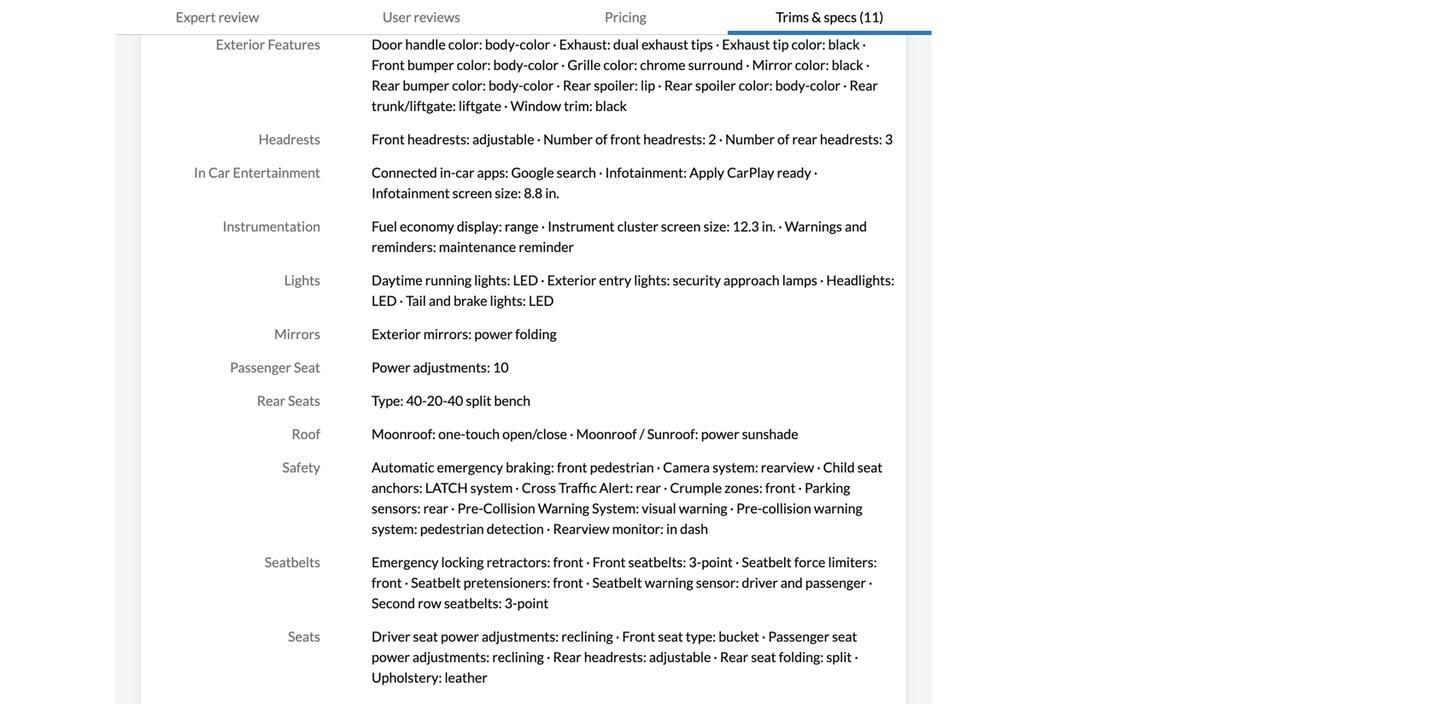 Task type: locate. For each thing, give the bounding box(es) containing it.
0 vertical spatial size:
[[495, 185, 521, 201]]

retractors:
[[487, 554, 551, 570]]

3- up sensor:
[[689, 554, 702, 570]]

in-
[[440, 164, 456, 181]]

review
[[218, 9, 259, 25]]

1 horizontal spatial 3-
[[689, 554, 702, 570]]

adjustments: up type: 40-20-40 split bench
[[413, 359, 490, 376]]

adjustments: down the pretensioners:
[[482, 628, 559, 645]]

1 horizontal spatial number
[[725, 131, 775, 147]]

1 horizontal spatial adjustable
[[649, 649, 711, 665]]

lights: right brake
[[490, 292, 526, 309]]

emergency locking retractors: front · front seatbelts: 3-point · seatbelt force limiters: front · seatbelt pretensioners: front · seatbelt warning sensor: driver and passenger · second row seatbelts: 3-point
[[372, 554, 877, 611]]

12.3
[[733, 218, 759, 235]]

0 vertical spatial exterior
[[216, 36, 265, 53]]

cluster
[[617, 218, 659, 235]]

pedestrian up locking
[[420, 520, 484, 537]]

type:
[[686, 628, 716, 645]]

detection
[[487, 520, 544, 537]]

seats up roof
[[288, 392, 320, 409]]

seat down the bucket
[[751, 649, 776, 665]]

0 horizontal spatial and
[[429, 292, 451, 309]]

180
[[441, 3, 465, 19]]

pre- down zones:
[[737, 500, 762, 517]]

anchors:
[[372, 479, 423, 496]]

0 horizontal spatial seatbelts:
[[444, 595, 502, 611]]

1 horizontal spatial split
[[826, 649, 852, 665]]

0 horizontal spatial adjustable
[[472, 131, 534, 147]]

body- down alternator: 180 amps · battery: 525 cca
[[485, 36, 520, 53]]

screen right cluster
[[661, 218, 701, 235]]

0 horizontal spatial pedestrian
[[420, 520, 484, 537]]

size: left 12.3
[[704, 218, 730, 235]]

system
[[470, 479, 513, 496]]

adjustable down type:
[[649, 649, 711, 665]]

1 horizontal spatial of
[[778, 131, 790, 147]]

power
[[474, 326, 513, 342], [701, 426, 739, 442], [441, 628, 479, 645], [372, 649, 410, 665]]

power up 10
[[474, 326, 513, 342]]

1 vertical spatial adjustments:
[[482, 628, 559, 645]]

·
[[502, 3, 505, 19], [553, 36, 557, 53], [716, 36, 720, 53], [863, 36, 866, 53], [561, 56, 565, 73], [746, 56, 750, 73], [866, 56, 870, 73], [557, 77, 560, 94], [658, 77, 662, 94], [843, 77, 847, 94], [504, 97, 508, 114], [537, 131, 541, 147], [719, 131, 723, 147], [599, 164, 603, 181], [814, 164, 818, 181], [541, 218, 545, 235], [779, 218, 782, 235], [541, 272, 545, 288], [820, 272, 824, 288], [400, 292, 403, 309], [570, 426, 574, 442], [657, 459, 661, 475], [817, 459, 821, 475], [515, 479, 519, 496], [664, 479, 668, 496], [798, 479, 802, 496], [451, 500, 455, 517], [730, 500, 734, 517], [547, 520, 550, 537], [586, 554, 590, 570], [736, 554, 739, 570], [405, 574, 408, 591], [586, 574, 590, 591], [869, 574, 873, 591], [616, 628, 620, 645], [762, 628, 766, 645], [547, 649, 550, 665], [714, 649, 718, 665], [855, 649, 858, 665]]

and right warnings
[[845, 218, 867, 235]]

0 vertical spatial adjustable
[[472, 131, 534, 147]]

front inside driver seat power adjustments: reclining · front seat type: bucket · passenger seat power adjustments: reclining · rear headrests: adjustable · rear seat folding: split · upholstery: leather
[[622, 628, 655, 645]]

0 vertical spatial seatbelts:
[[628, 554, 686, 570]]

tab list containing expert review
[[115, 0, 932, 35]]

0 horizontal spatial seatbelt
[[411, 574, 461, 591]]

collision
[[762, 500, 811, 517]]

2 horizontal spatial and
[[845, 218, 867, 235]]

front down 'rearview'
[[593, 554, 626, 570]]

google
[[511, 164, 554, 181]]

1 horizontal spatial exterior
[[372, 326, 421, 342]]

point down the pretensioners:
[[517, 595, 549, 611]]

1 horizontal spatial passenger
[[768, 628, 830, 645]]

1 vertical spatial system:
[[372, 520, 417, 537]]

and inside emergency locking retractors: front · front seatbelts: 3-point · seatbelt force limiters: front · seatbelt pretensioners: front · seatbelt warning sensor: driver and passenger · second row seatbelts: 3-point
[[781, 574, 803, 591]]

seat left type:
[[658, 628, 683, 645]]

passenger up rear seats
[[230, 359, 291, 376]]

0 vertical spatial in.
[[545, 185, 559, 201]]

grille
[[568, 56, 601, 73]]

exterior up 'power'
[[372, 326, 421, 342]]

screen down car
[[453, 185, 492, 201]]

1 vertical spatial in.
[[762, 218, 776, 235]]

in. right 12.3
[[762, 218, 776, 235]]

3-
[[689, 554, 702, 570], [505, 595, 517, 611]]

seatbelt down the monitor:
[[592, 574, 642, 591]]

pre- down system
[[458, 500, 483, 517]]

2 vertical spatial rear
[[423, 500, 449, 517]]

0 horizontal spatial number
[[543, 131, 593, 147]]

1 horizontal spatial system:
[[713, 459, 758, 475]]

rear
[[792, 131, 817, 147], [636, 479, 661, 496], [423, 500, 449, 517]]

front up connected
[[372, 131, 405, 147]]

seat
[[294, 359, 320, 376]]

infotainment
[[372, 185, 450, 201]]

economy
[[400, 218, 454, 235]]

1 horizontal spatial size:
[[704, 218, 730, 235]]

traffic
[[559, 479, 597, 496]]

and down running
[[429, 292, 451, 309]]

1 vertical spatial adjustable
[[649, 649, 711, 665]]

2 vertical spatial exterior
[[372, 326, 421, 342]]

front down emergency locking retractors: front · front seatbelts: 3-point · seatbelt force limiters: front · seatbelt pretensioners: front · seatbelt warning sensor: driver and passenger · second row seatbelts: 3-point
[[622, 628, 655, 645]]

user reviews tab
[[319, 0, 524, 35]]

daytime
[[372, 272, 423, 288]]

passenger up folding:
[[768, 628, 830, 645]]

seatbelts: down the pretensioners:
[[444, 595, 502, 611]]

2 of from the left
[[778, 131, 790, 147]]

10
[[493, 359, 509, 376]]

front headrests: adjustable · number of front headrests: 2 · number of rear headrests: 3
[[372, 131, 893, 147]]

1 horizontal spatial and
[[781, 574, 803, 591]]

warning left sensor:
[[645, 574, 693, 591]]

exterior features
[[216, 36, 320, 53]]

seatbelt
[[742, 554, 792, 570], [411, 574, 461, 591], [592, 574, 642, 591]]

in
[[666, 520, 678, 537]]

seat right child
[[858, 459, 883, 475]]

2 horizontal spatial exterior
[[547, 272, 597, 288]]

2 pre- from the left
[[737, 500, 762, 517]]

1 vertical spatial screen
[[661, 218, 701, 235]]

0 horizontal spatial reclining
[[492, 649, 544, 665]]

1 vertical spatial size:
[[704, 218, 730, 235]]

warning inside emergency locking retractors: front · front seatbelts: 3-point · seatbelt force limiters: front · seatbelt pretensioners: front · seatbelt warning sensor: driver and passenger · second row seatbelts: 3-point
[[645, 574, 693, 591]]

seats down seatbelts on the bottom
[[288, 628, 320, 645]]

cca
[[586, 3, 614, 19]]

moonroof
[[576, 426, 637, 442]]

1 horizontal spatial seatbelts:
[[628, 554, 686, 570]]

0 horizontal spatial size:
[[495, 185, 521, 201]]

open/close
[[502, 426, 567, 442]]

exterior for exterior features
[[216, 36, 265, 53]]

seat down row
[[413, 628, 438, 645]]

reclining down the pretensioners:
[[492, 649, 544, 665]]

1 horizontal spatial seatbelt
[[592, 574, 642, 591]]

and down force
[[781, 574, 803, 591]]

rear down latch
[[423, 500, 449, 517]]

fuel economy display: range · instrument cluster screen size: 12.3 in. · warnings and reminders: maintenance reminder
[[372, 218, 867, 255]]

tab list
[[115, 0, 932, 35]]

expert review tab
[[115, 0, 319, 35]]

0 vertical spatial 3-
[[689, 554, 702, 570]]

front
[[610, 131, 641, 147], [557, 459, 587, 475], [765, 479, 796, 496], [553, 554, 584, 570], [372, 574, 402, 591], [553, 574, 583, 591]]

color left grille
[[528, 56, 559, 73]]

led down daytime at the top of the page
[[372, 292, 397, 309]]

1 vertical spatial seatbelts:
[[444, 595, 502, 611]]

in. right 8.8
[[545, 185, 559, 201]]

dash
[[680, 520, 708, 537]]

led
[[513, 272, 538, 288], [372, 292, 397, 309], [529, 292, 554, 309]]

0 horizontal spatial in.
[[545, 185, 559, 201]]

lights:
[[474, 272, 510, 288], [634, 272, 670, 288], [490, 292, 526, 309]]

body- down mirror
[[775, 77, 810, 94]]

bench
[[494, 392, 531, 409]]

1 horizontal spatial rear
[[636, 479, 661, 496]]

size: left 8.8
[[495, 185, 521, 201]]

size:
[[495, 185, 521, 201], [704, 218, 730, 235]]

seatbelt up driver
[[742, 554, 792, 570]]

split right 40
[[466, 392, 492, 409]]

screen
[[453, 185, 492, 201], [661, 218, 701, 235]]

0 vertical spatial screen
[[453, 185, 492, 201]]

led down reminder
[[513, 272, 538, 288]]

pedestrian up alert:
[[590, 459, 654, 475]]

upholstery:
[[372, 669, 442, 686]]

/
[[640, 426, 645, 442]]

system: up zones:
[[713, 459, 758, 475]]

sensor:
[[696, 574, 739, 591]]

headrests
[[259, 131, 320, 147]]

headrests: left '3' on the right top
[[820, 131, 883, 147]]

0 vertical spatial reclining
[[562, 628, 613, 645]]

2 horizontal spatial seatbelt
[[742, 554, 792, 570]]

2 horizontal spatial rear
[[792, 131, 817, 147]]

battery:
[[508, 3, 557, 19]]

1 vertical spatial and
[[429, 292, 451, 309]]

1 horizontal spatial reclining
[[562, 628, 613, 645]]

0 horizontal spatial split
[[466, 392, 492, 409]]

exterior mirrors: power folding
[[372, 326, 557, 342]]

passenger
[[230, 359, 291, 376], [768, 628, 830, 645]]

1 vertical spatial split
[[826, 649, 852, 665]]

1 vertical spatial exterior
[[547, 272, 597, 288]]

adjustable up apps: on the left
[[472, 131, 534, 147]]

1 vertical spatial passenger
[[768, 628, 830, 645]]

user
[[383, 9, 411, 25]]

0 vertical spatial pedestrian
[[590, 459, 654, 475]]

1 vertical spatial seats
[[288, 628, 320, 645]]

0 horizontal spatial pre-
[[458, 500, 483, 517]]

connected in-car apps: google search · infotainment: apply carplay ready · infotainment screen size: 8.8 in.
[[372, 164, 818, 201]]

3- down the pretensioners:
[[505, 595, 517, 611]]

1 vertical spatial pedestrian
[[420, 520, 484, 537]]

entertainment
[[233, 164, 320, 181]]

reclining down emergency locking retractors: front · front seatbelts: 3-point · seatbelt force limiters: front · seatbelt pretensioners: front · seatbelt warning sensor: driver and passenger · second row seatbelts: 3-point
[[562, 628, 613, 645]]

1 horizontal spatial in.
[[762, 218, 776, 235]]

led up folding
[[529, 292, 554, 309]]

exterior down review
[[216, 36, 265, 53]]

bumper
[[407, 56, 454, 73], [403, 77, 449, 94]]

0 vertical spatial rear
[[792, 131, 817, 147]]

camera
[[663, 459, 710, 475]]

rearview
[[553, 520, 610, 537]]

bumper up 'trunk/liftgate:'
[[403, 77, 449, 94]]

carplay
[[727, 164, 775, 181]]

number up search
[[543, 131, 593, 147]]

front inside door handle color: body-color · exhaust: dual exhaust tips · exhaust tip color: black · front bumper color: body-color · grille color: chrome surround · mirror color: black · rear bumper color: body-color · rear spoiler: lip · rear spoiler color: body-color · rear trunk/liftgate: liftgate · window trim: black
[[372, 56, 405, 73]]

zones:
[[725, 479, 763, 496]]

bumper down handle
[[407, 56, 454, 73]]

power down driver
[[372, 649, 410, 665]]

seatbelt up row
[[411, 574, 461, 591]]

0 horizontal spatial of
[[596, 131, 608, 147]]

of up the ready
[[778, 131, 790, 147]]

rear up visual
[[636, 479, 661, 496]]

2 vertical spatial and
[[781, 574, 803, 591]]

adjustable inside driver seat power adjustments: reclining · front seat type: bucket · passenger seat power adjustments: reclining · rear headrests: adjustable · rear seat folding: split · upholstery: leather
[[649, 649, 711, 665]]

exterior down reminder
[[547, 272, 597, 288]]

0 horizontal spatial exterior
[[216, 36, 265, 53]]

rear up the ready
[[792, 131, 817, 147]]

0 vertical spatial and
[[845, 218, 867, 235]]

spoiler
[[695, 77, 736, 94]]

front down door
[[372, 56, 405, 73]]

of up search
[[596, 131, 608, 147]]

driver
[[372, 628, 410, 645]]

1 vertical spatial reclining
[[492, 649, 544, 665]]

headrests: down emergency locking retractors: front · front seatbelts: 3-point · seatbelt force limiters: front · seatbelt pretensioners: front · seatbelt warning sensor: driver and passenger · second row seatbelts: 3-point
[[584, 649, 647, 665]]

1 horizontal spatial pedestrian
[[590, 459, 654, 475]]

child
[[823, 459, 855, 475]]

color:
[[448, 36, 482, 53], [792, 36, 826, 53], [457, 56, 491, 73], [604, 56, 638, 73], [795, 56, 829, 73], [452, 77, 486, 94], [739, 77, 773, 94]]

&
[[812, 9, 821, 25]]

in. inside connected in-car apps: google search · infotainment: apply carplay ready · infotainment screen size: 8.8 in.
[[545, 185, 559, 201]]

black
[[828, 36, 860, 53], [832, 56, 863, 73], [595, 97, 627, 114]]

1 vertical spatial 3-
[[505, 595, 517, 611]]

1 horizontal spatial screen
[[661, 218, 701, 235]]

0 horizontal spatial 3-
[[505, 595, 517, 611]]

point up sensor:
[[702, 554, 733, 570]]

number up the carplay
[[725, 131, 775, 147]]

screen inside connected in-car apps: google search · infotainment: apply carplay ready · infotainment screen size: 8.8 in.
[[453, 185, 492, 201]]

headrests:
[[407, 131, 470, 147], [643, 131, 706, 147], [820, 131, 883, 147], [584, 649, 647, 665]]

split right folding:
[[826, 649, 852, 665]]

dual
[[613, 36, 639, 53]]

0 vertical spatial seats
[[288, 392, 320, 409]]

2 vertical spatial adjustments:
[[413, 649, 490, 665]]

reclining
[[562, 628, 613, 645], [492, 649, 544, 665]]

tips
[[691, 36, 713, 53]]

0 vertical spatial passenger
[[230, 359, 291, 376]]

system: down sensors:
[[372, 520, 417, 537]]

1 horizontal spatial pre-
[[737, 500, 762, 517]]

alert:
[[599, 479, 633, 496]]

1 vertical spatial point
[[517, 595, 549, 611]]

1 horizontal spatial point
[[702, 554, 733, 570]]

seatbelts:
[[628, 554, 686, 570], [444, 595, 502, 611]]

bucket
[[719, 628, 759, 645]]

color down battery:
[[520, 36, 550, 53]]

alternator:
[[372, 3, 438, 19]]

warning down 'crumple' at bottom
[[679, 500, 728, 517]]

tail
[[406, 292, 426, 309]]

pricing tab
[[524, 0, 728, 35]]

0 horizontal spatial screen
[[453, 185, 492, 201]]

adjustments: up leather
[[413, 649, 490, 665]]

seatbelts: down in
[[628, 554, 686, 570]]

size: inside "fuel economy display: range · instrument cluster screen size: 12.3 in. · warnings and reminders: maintenance reminder"
[[704, 218, 730, 235]]



Task type: describe. For each thing, give the bounding box(es) containing it.
type:
[[372, 392, 404, 409]]

alternator: 180 amps · battery: 525 cca
[[372, 3, 614, 19]]

(11)
[[860, 9, 884, 25]]

daytime running lights: led · exterior entry lights: security approach lamps · headlights: led · tail and brake lights: led
[[372, 272, 895, 309]]

lights: right "entry"
[[634, 272, 670, 288]]

rearview
[[761, 459, 814, 475]]

pricing
[[605, 9, 647, 25]]

window
[[511, 97, 561, 114]]

mirror
[[752, 56, 793, 73]]

0 vertical spatial point
[[702, 554, 733, 570]]

touch
[[466, 426, 500, 442]]

trims & specs (11) tab
[[728, 0, 932, 35]]

expert review
[[176, 9, 259, 25]]

exhaust:
[[559, 36, 611, 53]]

1 vertical spatial black
[[832, 56, 863, 73]]

power right sunroof: at left bottom
[[701, 426, 739, 442]]

front inside emergency locking retractors: front · front seatbelts: 3-point · seatbelt force limiters: front · seatbelt pretensioners: front · seatbelt warning sensor: driver and passenger · second row seatbelts: 3-point
[[593, 554, 626, 570]]

liftgate
[[459, 97, 502, 114]]

connected
[[372, 164, 437, 181]]

automatic emergency braking: front pedestrian · camera system: rearview · child seat anchors: latch system · cross traffic alert: rear · crumple zones: front · parking sensors: rear · pre-collision warning system: visual warning · pre-collision warning system: pedestrian detection · rearview monitor: in dash
[[372, 459, 883, 537]]

screen inside "fuel economy display: range · instrument cluster screen size: 12.3 in. · warnings and reminders: maintenance reminder"
[[661, 218, 701, 235]]

525
[[560, 3, 584, 19]]

and inside "fuel economy display: range · instrument cluster screen size: 12.3 in. · warnings and reminders: maintenance reminder"
[[845, 218, 867, 235]]

in car entertainment
[[194, 164, 320, 181]]

parking
[[805, 479, 851, 496]]

emergency
[[372, 554, 439, 570]]

display:
[[457, 218, 502, 235]]

in
[[194, 164, 206, 181]]

driver seat power adjustments: reclining · front seat type: bucket · passenger seat power adjustments: reclining · rear headrests: adjustable · rear seat folding: split · upholstery: leather
[[372, 628, 858, 686]]

and inside the daytime running lights: led · exterior entry lights: security approach lamps · headlights: led · tail and brake lights: led
[[429, 292, 451, 309]]

1 pre- from the left
[[458, 500, 483, 517]]

exterior for exterior mirrors: power folding
[[372, 326, 421, 342]]

headrests: up in-
[[407, 131, 470, 147]]

pretensioners:
[[464, 574, 550, 591]]

user reviews
[[383, 9, 460, 25]]

car
[[208, 164, 230, 181]]

power adjustments: 10
[[372, 359, 509, 376]]

0 vertical spatial bumper
[[407, 56, 454, 73]]

locking
[[441, 554, 484, 570]]

tip
[[773, 36, 789, 53]]

0 horizontal spatial system:
[[372, 520, 417, 537]]

sunroof:
[[647, 426, 699, 442]]

power up leather
[[441, 628, 479, 645]]

color up window
[[523, 77, 554, 94]]

warning
[[538, 500, 589, 517]]

0 horizontal spatial point
[[517, 595, 549, 611]]

limiters:
[[828, 554, 877, 570]]

sunshade
[[742, 426, 799, 442]]

collision
[[483, 500, 535, 517]]

automatic
[[372, 459, 434, 475]]

size: inside connected in-car apps: google search · infotainment: apply carplay ready · infotainment screen size: 8.8 in.
[[495, 185, 521, 201]]

instrument
[[548, 218, 615, 235]]

ready
[[777, 164, 811, 181]]

0 vertical spatial system:
[[713, 459, 758, 475]]

2 number from the left
[[725, 131, 775, 147]]

folding:
[[779, 649, 824, 665]]

apply
[[690, 164, 725, 181]]

force
[[794, 554, 826, 570]]

surround
[[688, 56, 743, 73]]

folding
[[515, 326, 557, 342]]

trims & specs (11)
[[776, 9, 884, 25]]

passenger inside driver seat power adjustments: reclining · front seat type: bucket · passenger seat power adjustments: reclining · rear headrests: adjustable · rear seat folding: split · upholstery: leather
[[768, 628, 830, 645]]

emergency
[[437, 459, 503, 475]]

0 vertical spatial black
[[828, 36, 860, 53]]

moonroof: one-touch open/close · moonroof / sunroof: power sunshade
[[372, 426, 799, 442]]

safety
[[282, 459, 320, 475]]

seat inside automatic emergency braking: front pedestrian · camera system: rearview · child seat anchors: latch system · cross traffic alert: rear · crumple zones: front · parking sensors: rear · pre-collision warning system: visual warning · pre-collision warning system: pedestrian detection · rearview monitor: in dash
[[858, 459, 883, 475]]

lights: up brake
[[474, 272, 510, 288]]

trim:
[[564, 97, 593, 114]]

door
[[372, 36, 403, 53]]

8.8
[[524, 185, 543, 201]]

seat down "passenger"
[[832, 628, 857, 645]]

lights
[[284, 272, 320, 288]]

moonroof:
[[372, 426, 436, 442]]

exhaust
[[642, 36, 688, 53]]

0 vertical spatial split
[[466, 392, 492, 409]]

security
[[673, 272, 721, 288]]

handle
[[405, 36, 446, 53]]

body- up window
[[493, 56, 528, 73]]

exterior inside the daytime running lights: led · exterior entry lights: security approach lamps · headlights: led · tail and brake lights: led
[[547, 272, 597, 288]]

split inside driver seat power adjustments: reclining · front seat type: bucket · passenger seat power adjustments: reclining · rear headrests: adjustable · rear seat folding: split · upholstery: leather
[[826, 649, 852, 665]]

visual
[[642, 500, 676, 517]]

0 vertical spatial adjustments:
[[413, 359, 490, 376]]

warning down parking on the bottom right of the page
[[814, 500, 863, 517]]

color down trims & specs (11) tab
[[810, 77, 841, 94]]

door handle color: body-color · exhaust: dual exhaust tips · exhaust tip color: black · front bumper color: body-color · grille color: chrome surround · mirror color: black · rear bumper color: body-color · rear spoiler: lip · rear spoiler color: body-color · rear trunk/liftgate: liftgate · window trim: black
[[372, 36, 878, 114]]

reminders:
[[372, 238, 436, 255]]

1 seats from the top
[[288, 392, 320, 409]]

20-
[[427, 392, 447, 409]]

headlights:
[[827, 272, 895, 288]]

in. inside "fuel economy display: range · instrument cluster screen size: 12.3 in. · warnings and reminders: maintenance reminder"
[[762, 218, 776, 235]]

type: 40-20-40 split bench
[[372, 392, 531, 409]]

driver
[[742, 574, 778, 591]]

lamps
[[782, 272, 818, 288]]

spoiler:
[[594, 77, 638, 94]]

row
[[418, 595, 442, 611]]

headrests: left "2"
[[643, 131, 706, 147]]

1 number from the left
[[543, 131, 593, 147]]

running
[[425, 272, 472, 288]]

one-
[[438, 426, 466, 442]]

2 seats from the top
[[288, 628, 320, 645]]

1 vertical spatial bumper
[[403, 77, 449, 94]]

cross
[[522, 479, 556, 496]]

reviews
[[414, 9, 460, 25]]

40-
[[406, 392, 427, 409]]

apps:
[[477, 164, 509, 181]]

second
[[372, 595, 415, 611]]

chrome
[[640, 56, 686, 73]]

1 of from the left
[[596, 131, 608, 147]]

0 horizontal spatial rear
[[423, 500, 449, 517]]

2
[[708, 131, 716, 147]]

trunk/liftgate:
[[372, 97, 456, 114]]

0 horizontal spatial passenger
[[230, 359, 291, 376]]

fuel
[[372, 218, 397, 235]]

specs
[[824, 9, 857, 25]]

monitor:
[[612, 520, 664, 537]]

roof
[[292, 426, 320, 442]]

maintenance
[[439, 238, 516, 255]]

search
[[557, 164, 596, 181]]

1 vertical spatial rear
[[636, 479, 661, 496]]

2 vertical spatial black
[[595, 97, 627, 114]]

rear seats
[[257, 392, 320, 409]]

body- up liftgate
[[489, 77, 523, 94]]

system:
[[592, 500, 639, 517]]

warnings
[[785, 218, 842, 235]]

headrests: inside driver seat power adjustments: reclining · front seat type: bucket · passenger seat power adjustments: reclining · rear headrests: adjustable · rear seat folding: split · upholstery: leather
[[584, 649, 647, 665]]



Task type: vqa. For each thing, say whether or not it's contained in the screenshot.
Entertainment
yes



